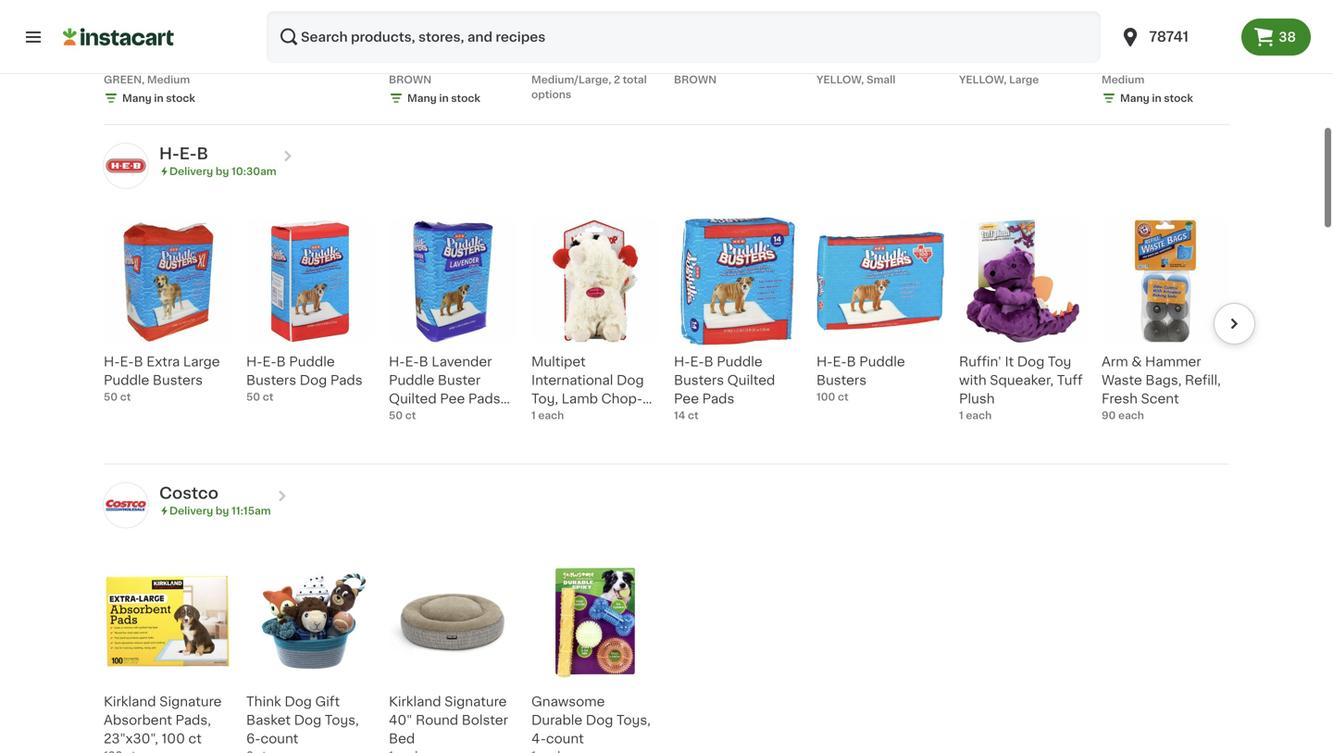 Task type: vqa. For each thing, say whether or not it's contained in the screenshot.
1
yes



Task type: locate. For each thing, give the bounding box(es) containing it.
1
[[532, 411, 536, 421], [960, 411, 964, 421]]

kong inside kong small plush duck
[[246, 2, 288, 15]]

x right l
[[685, 39, 695, 52]]

pads inside the h-e-b puddle busters dog pads 50 ct
[[331, 374, 363, 387]]

kong up the (124)
[[882, 2, 916, 15]]

in for kong shakers bobz giraffe dog toy
[[1153, 93, 1162, 103]]

kong up alligator
[[104, 2, 145, 15]]

balls
[[1005, 39, 1036, 52]]

by left the 10:30am at the top of page
[[216, 166, 229, 176]]

toy inside 'ruffin' it dog toy with squeaker, tuff plush 1 each'
[[1049, 355, 1072, 368]]

3 stock from the left
[[1165, 93, 1194, 103]]

0 horizontal spatial yellow,
[[817, 74, 865, 85]]

h- inside h-e-b puddle busters 100 ct
[[817, 355, 833, 368]]

2 pee from the left
[[674, 392, 699, 405]]

bed
[[389, 732, 415, 745]]

1 horizontal spatial x
[[732, 21, 741, 34]]

100 inside h-e-b puddle busters 100 ct
[[817, 392, 836, 402]]

green,
[[104, 74, 145, 85]]

item carousel region containing h-e-b extra large puddle busters
[[78, 210, 1256, 456]]

pads
[[331, 374, 363, 387], [469, 392, 501, 405], [703, 392, 735, 405]]

arm & hammer waste bags, refill, fresh scent 90 each
[[1102, 355, 1222, 421]]

kong inside kong air kong large squeaker tennis balls
[[960, 2, 1001, 15]]

dog inside the h-e-b puddle busters dog pads 50 ct
[[300, 374, 327, 387]]

2 horizontal spatial each
[[1119, 411, 1145, 421]]

brown down monkey
[[389, 74, 432, 85]]

toy,
[[532, 392, 559, 405]]

1 item carousel region from the top
[[78, 210, 1256, 456]]

floppy
[[598, 21, 644, 34]]

2 horizontal spatial pads
[[703, 392, 735, 405]]

yellow, large
[[960, 74, 1040, 85]]

1 horizontal spatial 100
[[817, 392, 836, 402]]

small up (240)
[[291, 2, 327, 15]]

puddle inside the h-e-b puddle busters quilted pee pads 14 ct
[[717, 355, 763, 368]]

1 pee from the left
[[440, 392, 465, 405]]

2 many from the left
[[408, 93, 437, 103]]

item carousel region
[[78, 210, 1256, 456], [78, 550, 1230, 753]]

1 horizontal spatial 1
[[960, 411, 964, 421]]

1 horizontal spatial pads
[[469, 392, 501, 405]]

kong up knots
[[532, 2, 566, 15]]

medium up fox
[[569, 2, 622, 15]]

1 stock from the left
[[166, 93, 195, 103]]

kong up the tennis
[[960, 2, 1001, 15]]

ct inside kirkland signature absorbent pads, 23"x30", 100 ct
[[189, 732, 202, 745]]

kirkland for 40"
[[389, 695, 441, 708]]

item carousel region for costco
[[78, 550, 1230, 753]]

air inside kong air kong large squeaker tennis balls
[[1004, 2, 1022, 15]]

yellow,
[[817, 74, 865, 85], [960, 74, 1007, 85]]

14
[[674, 411, 686, 421]]

2 delivery from the top
[[170, 506, 213, 516]]

e- for h-e-b extra large puddle busters 50 ct
[[120, 355, 134, 368]]

kong shakers bobz giraffe dog toy
[[1102, 2, 1214, 52]]

pads inside the "h-e-b lavender puddle buster quilted pee pads for pets"
[[469, 392, 501, 405]]

medium up spunky
[[434, 2, 487, 15]]

b inside the h-e-b puddle busters dog pads 50 ct
[[277, 355, 286, 368]]

stock for kong ali the alligator plush dog toy
[[166, 93, 195, 103]]

in down green, medium
[[154, 93, 164, 103]]

squeaker up the (124)
[[884, 21, 945, 34]]

delivery
[[170, 166, 213, 176], [170, 506, 213, 516]]

1 many in stock from the left
[[122, 93, 195, 103]]

2 kirkland from the left
[[389, 695, 441, 708]]

0 vertical spatial item carousel region
[[78, 210, 1256, 456]]

0 vertical spatial quilted
[[728, 374, 776, 387]]

air inside kong air kong dumbbell squeaker dog toy
[[862, 2, 879, 15]]

busters for h-e-b puddle busters dog pads
[[246, 374, 297, 387]]

delivery down costco
[[170, 506, 213, 516]]

squeaker up balls
[[1000, 21, 1061, 34]]

1 each
[[532, 411, 564, 421]]

1 squeaker from the left
[[884, 21, 945, 34]]

1 vertical spatial plush
[[161, 21, 196, 34]]

kirkland signature absorbent pads, 23"x30", 100 ct
[[104, 695, 222, 745]]

1 horizontal spatial 50
[[246, 392, 260, 402]]

e- for h-e-b puddle busters dog pads 50 ct
[[263, 355, 277, 368]]

★★★★★
[[246, 38, 311, 51], [246, 38, 311, 51], [389, 57, 454, 70], [389, 57, 454, 70], [532, 57, 597, 70], [532, 57, 597, 70], [674, 57, 739, 70], [674, 57, 739, 70], [817, 57, 882, 70], [817, 57, 882, 70], [960, 57, 1025, 70], [960, 57, 1025, 70]]

0 horizontal spatial quilted
[[389, 392, 437, 405]]

puddle inside the "h-e-b lavender puddle buster quilted pee pads for pets"
[[389, 374, 435, 387]]

pee
[[440, 392, 465, 405], [674, 392, 699, 405]]

ct
[[120, 392, 131, 402], [263, 392, 274, 402], [838, 392, 849, 402], [406, 411, 416, 421], [688, 411, 699, 421], [189, 732, 202, 745]]

x up w on the top of the page
[[732, 21, 741, 34]]

kong for large
[[960, 2, 1001, 15]]

100 inside kirkland signature absorbent pads, 23"x30", 100 ct
[[162, 732, 185, 745]]

small down the (124)
[[867, 74, 896, 85]]

toys,
[[325, 714, 359, 727], [617, 714, 651, 727]]

50
[[104, 392, 118, 402], [246, 392, 260, 402], [389, 411, 403, 421]]

each inside arm & hammer waste bags, refill, fresh scent 90 each
[[1119, 411, 1145, 421]]

e- inside the h-e-b puddle busters quilted pee pads 14 ct
[[691, 355, 705, 368]]

stock down 78741 popup button
[[1165, 93, 1194, 103]]

0 vertical spatial plush
[[330, 2, 366, 15]]

& up floppy
[[625, 2, 636, 15]]

pads inside the h-e-b puddle busters quilted pee pads 14 ct
[[703, 392, 735, 405]]

(165)
[[458, 60, 483, 70]]

costco
[[159, 486, 219, 501]]

0 horizontal spatial many
[[122, 93, 152, 103]]

kong up dumbbell
[[817, 2, 858, 15]]

signature inside kirkland signature absorbent pads, 23"x30", 100 ct
[[159, 695, 222, 708]]

kong for duck
[[246, 2, 288, 15]]

0 horizontal spatial signature
[[159, 695, 222, 708]]

0 horizontal spatial plush
[[161, 21, 196, 34]]

1 vertical spatial 100
[[162, 732, 185, 745]]

78741 button
[[1109, 11, 1242, 63]]

tuff
[[1058, 374, 1083, 387]]

each down fresh
[[1119, 411, 1145, 421]]

large up knots
[[532, 21, 568, 34]]

2 signature from the left
[[445, 695, 507, 708]]

1 vertical spatial item carousel region
[[78, 550, 1230, 753]]

ct inside h-e-b extra large puddle busters 50 ct
[[120, 392, 131, 402]]

b inside the h-e-b puddle busters quilted pee pads 14 ct
[[705, 355, 714, 368]]

many down monkey
[[408, 93, 437, 103]]

each down with
[[966, 411, 992, 421]]

medium inside the "kong medium cozie spunky monkey dog toy"
[[434, 2, 487, 15]]

small down toy,
[[532, 411, 567, 424]]

think
[[246, 695, 281, 708]]

ali
[[148, 2, 164, 15]]

count down durable
[[546, 732, 584, 745]]

2 kong from the left
[[246, 2, 288, 15]]

large
[[532, 21, 568, 34], [960, 21, 996, 34], [1010, 74, 1040, 85], [183, 355, 220, 368]]

count down basket at the left of page
[[261, 732, 299, 745]]

hammer
[[1146, 355, 1202, 368]]

toy up 2.5"
[[705, 21, 729, 34]]

0 horizontal spatial stock
[[166, 93, 195, 103]]

kirkland
[[104, 695, 156, 708], [389, 695, 441, 708]]

toy down the bobz
[[1102, 39, 1126, 52]]

small down bear
[[744, 21, 780, 34]]

large inside kong air kong large squeaker tennis balls
[[960, 21, 996, 34]]

kirkland inside kirkland signature 40" round bolster bed
[[389, 695, 441, 708]]

kong up balls
[[1025, 2, 1059, 15]]

3 many in stock from the left
[[1121, 93, 1194, 103]]

busters inside h-e-b extra large puddle busters 50 ct
[[153, 374, 203, 387]]

yellow, down the tennis
[[960, 74, 1007, 85]]

each
[[539, 411, 564, 421], [966, 411, 992, 421], [1119, 411, 1145, 421]]

kong up the bobz
[[1102, 2, 1144, 15]]

2 horizontal spatial kong
[[1025, 2, 1059, 15]]

busters inside the h-e-b puddle busters quilted pee pads 14 ct
[[674, 374, 724, 387]]

stock down (165)
[[451, 93, 481, 103]]

1 inside 'ruffin' it dog toy with squeaker, tuff plush 1 each'
[[960, 411, 964, 421]]

kong inside kong air kong large squeaker tennis balls
[[1025, 2, 1059, 15]]

0 horizontal spatial 100
[[162, 732, 185, 745]]

1 busters from the left
[[153, 374, 203, 387]]

1 signature from the left
[[159, 695, 222, 708]]

1 horizontal spatial many
[[408, 93, 437, 103]]

50 inside h-e-b extra large puddle busters 50 ct
[[104, 392, 118, 402]]

4 kong from the left
[[674, 2, 716, 15]]

pee down "buster"
[[440, 392, 465, 405]]

puddle for 100
[[860, 355, 906, 368]]

in down 78741
[[1153, 93, 1162, 103]]

1 horizontal spatial &
[[1132, 355, 1143, 368]]

pads,
[[176, 714, 211, 727]]

kong inside 'kong medium & large fox floppy knots dog toy'
[[532, 2, 566, 15]]

1 kong from the left
[[104, 2, 145, 15]]

many in stock down 78741
[[1121, 93, 1194, 103]]

2 many in stock from the left
[[408, 93, 481, 103]]

2 horizontal spatial plush
[[960, 392, 995, 405]]

toy up tuff
[[1049, 355, 1072, 368]]

3 kong from the left
[[389, 2, 430, 15]]

h- inside the "h-e-b lavender puddle buster quilted pee pads for pets"
[[389, 355, 405, 368]]

3 each from the left
[[1119, 411, 1145, 421]]

stock
[[166, 93, 195, 103], [451, 93, 481, 103], [1165, 93, 1194, 103]]

many in stock down (165)
[[408, 93, 481, 103]]

1 delivery from the top
[[170, 166, 213, 176]]

total
[[623, 74, 647, 85]]

pee up 14
[[674, 392, 699, 405]]

1 horizontal spatial air
[[1004, 2, 1022, 15]]

2 vertical spatial plush
[[960, 392, 995, 405]]

by for h-e-b
[[216, 166, 229, 176]]

kong up 2.5"
[[674, 2, 716, 15]]

h- for h-e-b puddle busters dog pads 50 ct
[[246, 355, 263, 368]]

buster
[[438, 374, 481, 387]]

medium right green,
[[147, 74, 190, 85]]

small inside kong small plush duck
[[291, 2, 327, 15]]

kirkland up 40"
[[389, 695, 441, 708]]

brown for kong medium cozie spunky monkey dog toy
[[389, 74, 432, 85]]

1 horizontal spatial yellow,
[[960, 74, 1007, 85]]

plush down the at the top left of page
[[161, 21, 196, 34]]

kong
[[104, 2, 145, 15], [246, 2, 288, 15], [389, 2, 430, 15], [674, 2, 716, 15], [817, 2, 858, 15], [960, 2, 1001, 15], [1102, 2, 1144, 15]]

2 item carousel region from the top
[[78, 550, 1230, 753]]

kong inside kong shakers bobz giraffe dog toy
[[1102, 2, 1144, 15]]

h- inside the h-e-b puddle busters dog pads 50 ct
[[246, 355, 263, 368]]

squeaker inside kong air kong dumbbell squeaker dog toy
[[884, 21, 945, 34]]

monkey
[[389, 39, 441, 52]]

10:30am
[[232, 166, 277, 176]]

small
[[291, 2, 327, 15], [744, 21, 780, 34], [867, 74, 896, 85], [532, 411, 567, 424]]

in
[[154, 93, 164, 103], [439, 93, 449, 103], [1153, 93, 1162, 103]]

2 in from the left
[[439, 93, 449, 103]]

toy up (165)
[[475, 39, 499, 52]]

1 vertical spatial delivery
[[170, 506, 213, 516]]

medium for kong
[[434, 2, 487, 15]]

dumbbell
[[817, 21, 880, 34]]

medium/large,
[[532, 74, 612, 85]]

each inside 'ruffin' it dog toy with squeaker, tuff plush 1 each'
[[966, 411, 992, 421]]

plush inside kong ali the alligator plush dog toy
[[161, 21, 196, 34]]

1 horizontal spatial toys,
[[617, 714, 651, 727]]

kong up "cozie" at the left top of the page
[[389, 2, 430, 15]]

count
[[261, 732, 299, 745], [546, 732, 584, 745]]

squeaker for toy
[[884, 21, 945, 34]]

large right extra
[[183, 355, 220, 368]]

& inside arm & hammer waste bags, refill, fresh scent 90 each
[[1132, 355, 1143, 368]]

0 horizontal spatial 1
[[532, 411, 536, 421]]

delivery down h-e-b
[[170, 166, 213, 176]]

2 kong from the left
[[882, 2, 916, 15]]

h- for h-e-b lavender puddle buster quilted pee pads for pets
[[389, 355, 405, 368]]

4 busters from the left
[[817, 374, 867, 387]]

puddle inside h-e-b extra large puddle busters 50 ct
[[104, 374, 149, 387]]

busters inside h-e-b puddle busters 100 ct
[[817, 374, 867, 387]]

0 horizontal spatial air
[[862, 2, 879, 15]]

medium inside 'kong medium & large fox floppy knots dog toy'
[[569, 2, 622, 15]]

plush up (240)
[[330, 2, 366, 15]]

kong for kong air kong dumbbell squeaker dog toy
[[882, 2, 916, 15]]

1 brown from the left
[[389, 74, 432, 85]]

50 for h-e-b puddle busters dog pads
[[246, 392, 260, 402]]

0 horizontal spatial &
[[625, 2, 636, 15]]

busters inside the h-e-b puddle busters dog pads 50 ct
[[246, 374, 297, 387]]

0 horizontal spatial kirkland
[[104, 695, 156, 708]]

kirkland up absorbent
[[104, 695, 156, 708]]

b for h-e-b puddle busters quilted pee pads 14 ct
[[705, 355, 714, 368]]

dog
[[200, 21, 227, 34], [674, 21, 702, 34], [1187, 21, 1214, 34], [445, 39, 472, 52], [573, 39, 600, 52], [817, 39, 844, 52], [1018, 355, 1045, 368], [300, 374, 327, 387], [617, 374, 644, 387], [285, 695, 312, 708], [294, 714, 322, 727], [586, 714, 614, 727]]

2 brown from the left
[[674, 74, 717, 85]]

h- for h-e-b puddle busters quilted pee pads 14 ct
[[674, 355, 691, 368]]

0 horizontal spatial squeaker
[[884, 21, 945, 34]]

costco image
[[104, 483, 148, 528]]

kong inside kong air kong dumbbell squeaker dog toy
[[817, 2, 858, 15]]

b inside the "h-e-b lavender puddle buster quilted pee pads for pets"
[[419, 355, 429, 368]]

2 each from the left
[[966, 411, 992, 421]]

1 horizontal spatial brown
[[674, 74, 717, 85]]

waste
[[1102, 374, 1143, 387]]

absorbent
[[104, 714, 172, 727]]

small inside multipet international dog toy, lamb chop- small
[[532, 411, 567, 424]]

toy down dumbbell
[[848, 39, 871, 52]]

many for kong shakers bobz giraffe dog toy
[[1121, 93, 1150, 103]]

each down toy,
[[539, 411, 564, 421]]

puddle inside the h-e-b puddle busters dog pads 50 ct
[[289, 355, 335, 368]]

5 kong from the left
[[817, 2, 858, 15]]

in down monkey
[[439, 93, 449, 103]]

1 horizontal spatial quilted
[[728, 374, 776, 387]]

medium down the bobz
[[1102, 74, 1145, 85]]

air up dumbbell
[[862, 2, 879, 15]]

0 horizontal spatial brown
[[389, 74, 432, 85]]

e- inside the "h-e-b lavender puddle buster quilted pee pads for pets"
[[405, 355, 419, 368]]

quilted inside the "h-e-b lavender puddle buster quilted pee pads for pets"
[[389, 392, 437, 405]]

1 yellow, from the left
[[817, 74, 865, 85]]

yellow, down dumbbell
[[817, 74, 865, 85]]

1 in from the left
[[154, 93, 164, 103]]

pee inside the h-e-b puddle busters quilted pee pads 14 ct
[[674, 392, 699, 405]]

dog inside 'kong medium & large fox floppy knots dog toy'
[[573, 39, 600, 52]]

teddy
[[719, 2, 760, 15]]

(124)
[[886, 60, 911, 70]]

many down green, medium
[[122, 93, 152, 103]]

0 vertical spatial delivery
[[170, 166, 213, 176]]

count inside gnawsome durable dog toys, 4-count
[[546, 732, 584, 745]]

2 yellow, from the left
[[960, 74, 1007, 85]]

toy inside kong ali the alligator plush dog toy
[[104, 39, 127, 52]]

e- for h-e-b
[[179, 146, 197, 161]]

signature inside kirkland signature 40" round bolster bed
[[445, 695, 507, 708]]

item carousel region containing kirkland signature absorbent pads, 23"x30", 100 ct
[[78, 550, 1230, 753]]

stock down green, medium
[[166, 93, 195, 103]]

2 squeaker from the left
[[1000, 21, 1061, 34]]

2 air from the left
[[1004, 2, 1022, 15]]

6 kong from the left
[[960, 2, 1001, 15]]

0 vertical spatial x
[[732, 21, 741, 34]]

0 horizontal spatial count
[[261, 732, 299, 745]]

0 horizontal spatial x
[[685, 39, 695, 52]]

1 horizontal spatial in
[[439, 93, 449, 103]]

large up the tennis
[[960, 21, 996, 34]]

signature up pads,
[[159, 695, 222, 708]]

b for h-e-b puddle busters dog pads 50 ct
[[277, 355, 286, 368]]

multipet
[[532, 355, 586, 368]]

2 1 from the left
[[960, 411, 964, 421]]

kong up duck
[[246, 2, 288, 15]]

3 busters from the left
[[674, 374, 724, 387]]

squeaker inside kong air kong large squeaker tennis balls
[[1000, 21, 1061, 34]]

2 busters from the left
[[246, 374, 297, 387]]

3 kong from the left
[[1025, 2, 1059, 15]]

& right arm on the right top of page
[[1132, 355, 1143, 368]]

e- inside h-e-b extra large puddle busters 50 ct
[[120, 355, 134, 368]]

x
[[732, 21, 741, 34], [685, 39, 695, 52]]

puddle inside h-e-b puddle busters 100 ct
[[860, 355, 906, 368]]

1 kirkland from the left
[[104, 695, 156, 708]]

e-
[[179, 146, 197, 161], [120, 355, 134, 368], [263, 355, 277, 368], [405, 355, 419, 368], [691, 355, 705, 368], [833, 355, 847, 368]]

0 horizontal spatial pee
[[440, 392, 465, 405]]

kirkland for absorbent
[[104, 695, 156, 708]]

kirkland inside kirkland signature absorbent pads, 23"x30", 100 ct
[[104, 695, 156, 708]]

0 vertical spatial &
[[625, 2, 636, 15]]

b inside h-e-b puddle busters 100 ct
[[847, 355, 857, 368]]

brown down 2.5"
[[674, 74, 717, 85]]

h- for h-e-b puddle busters 100 ct
[[817, 355, 833, 368]]

1 air from the left
[[862, 2, 879, 15]]

air
[[862, 2, 879, 15], [1004, 2, 1022, 15]]

1 horizontal spatial plush
[[330, 2, 366, 15]]

0 horizontal spatial toys,
[[325, 714, 359, 727]]

0 horizontal spatial pads
[[331, 374, 363, 387]]

plush
[[330, 2, 366, 15], [161, 21, 196, 34], [960, 392, 995, 405]]

quilted inside the h-e-b puddle busters quilted pee pads 14 ct
[[728, 374, 776, 387]]

1 horizontal spatial pee
[[674, 392, 699, 405]]

1 horizontal spatial kirkland
[[389, 695, 441, 708]]

stock for kong shakers bobz giraffe dog toy
[[1165, 93, 1194, 103]]

1 down with
[[960, 411, 964, 421]]

busters for h-e-b puddle busters quilted pee pads
[[674, 374, 724, 387]]

0 horizontal spatial in
[[154, 93, 164, 103]]

1 kong from the left
[[532, 2, 566, 15]]

0 horizontal spatial 50
[[104, 392, 118, 402]]

toy up '(314)'
[[604, 39, 627, 52]]

kong inside 'kong teddy bear dog toy x small 4" l x 2.5" w'
[[674, 2, 716, 15]]

1 many from the left
[[122, 93, 152, 103]]

by
[[216, 166, 229, 176], [216, 506, 229, 516]]

yellow
[[246, 56, 292, 66]]

1 by from the top
[[216, 166, 229, 176]]

3 many from the left
[[1121, 93, 1150, 103]]

e- inside h-e-b puddle busters 100 ct
[[833, 355, 847, 368]]

many in stock down green, medium
[[122, 93, 195, 103]]

item carousel region for h-e-b
[[78, 210, 1256, 456]]

squeaker
[[884, 21, 945, 34], [1000, 21, 1061, 34]]

count inside "think dog gift basket dog toys, 6-count"
[[261, 732, 299, 745]]

100 for busters
[[817, 392, 836, 402]]

2 toys, from the left
[[617, 714, 651, 727]]

delivery for costco
[[170, 506, 213, 516]]

toy down alligator
[[104, 39, 127, 52]]

kong inside the "kong medium cozie spunky monkey dog toy"
[[389, 2, 430, 15]]

1 down toy,
[[532, 411, 536, 421]]

1 vertical spatial quilted
[[389, 392, 437, 405]]

many down 78741
[[1121, 93, 1150, 103]]

b inside h-e-b extra large puddle busters 50 ct
[[134, 355, 143, 368]]

2 horizontal spatial stock
[[1165, 93, 1194, 103]]

2 by from the top
[[216, 506, 229, 516]]

1 horizontal spatial many in stock
[[408, 93, 481, 103]]

1 count from the left
[[261, 732, 299, 745]]

kong inside kong air kong dumbbell squeaker dog toy
[[882, 2, 916, 15]]

3 in from the left
[[1153, 93, 1162, 103]]

1 horizontal spatial stock
[[451, 93, 481, 103]]

1 horizontal spatial signature
[[445, 695, 507, 708]]

air up balls
[[1004, 2, 1022, 15]]

plush down with
[[960, 392, 995, 405]]

1 toys, from the left
[[325, 714, 359, 727]]

0 horizontal spatial many in stock
[[122, 93, 195, 103]]

yellow, for dog
[[817, 74, 865, 85]]

1 vertical spatial by
[[216, 506, 229, 516]]

e- inside the h-e-b puddle busters dog pads 50 ct
[[263, 355, 277, 368]]

signature for round
[[445, 695, 507, 708]]

multipet international dog toy, lamb chop- small
[[532, 355, 644, 424]]

toys, down gift
[[325, 714, 359, 727]]

fresh
[[1102, 392, 1138, 405]]

dog inside kong ali the alligator plush dog toy
[[200, 21, 227, 34]]

1 horizontal spatial each
[[966, 411, 992, 421]]

ct inside the h-e-b puddle busters dog pads 50 ct
[[263, 392, 274, 402]]

many in stock
[[122, 93, 195, 103], [408, 93, 481, 103], [1121, 93, 1194, 103]]

2 horizontal spatial many in stock
[[1121, 93, 1194, 103]]

1 vertical spatial &
[[1132, 355, 1143, 368]]

for
[[389, 411, 410, 424]]

0 horizontal spatial kong
[[532, 2, 566, 15]]

kong for dog
[[674, 2, 716, 15]]

it
[[1005, 355, 1015, 368]]

plush inside kong small plush duck
[[330, 2, 366, 15]]

toys, right durable
[[617, 714, 651, 727]]

100
[[817, 392, 836, 402], [162, 732, 185, 745]]

kong inside kong ali the alligator plush dog toy
[[104, 2, 145, 15]]

1 horizontal spatial count
[[546, 732, 584, 745]]

h- inside the h-e-b puddle busters quilted pee pads 14 ct
[[674, 355, 691, 368]]

0 vertical spatial 100
[[817, 392, 836, 402]]

2 count from the left
[[546, 732, 584, 745]]

None search field
[[267, 11, 1102, 63]]

signature up the bolster
[[445, 695, 507, 708]]

2 horizontal spatial in
[[1153, 93, 1162, 103]]

many for kong ali the alligator plush dog toy
[[122, 93, 152, 103]]

0 horizontal spatial each
[[539, 411, 564, 421]]

dog inside 'ruffin' it dog toy with squeaker, tuff plush 1 each'
[[1018, 355, 1045, 368]]

signature
[[159, 695, 222, 708], [445, 695, 507, 708]]

1 horizontal spatial kong
[[882, 2, 916, 15]]

h e b image
[[104, 143, 148, 188]]

2 horizontal spatial many
[[1121, 93, 1150, 103]]

1 vertical spatial x
[[685, 39, 695, 52]]

dog inside kong shakers bobz giraffe dog toy
[[1187, 21, 1214, 34]]

h- inside h-e-b extra large puddle busters 50 ct
[[104, 355, 120, 368]]

by left the 11:15am
[[216, 506, 229, 516]]

1 horizontal spatial squeaker
[[1000, 21, 1061, 34]]

refill,
[[1186, 374, 1222, 387]]

7 kong from the left
[[1102, 2, 1144, 15]]

50 inside the h-e-b puddle busters dog pads 50 ct
[[246, 392, 260, 402]]

extra
[[147, 355, 180, 368]]

kong ali the alligator plush dog toy
[[104, 2, 227, 52]]

dog inside 'kong teddy bear dog toy x small 4" l x 2.5" w'
[[674, 21, 702, 34]]

1 each from the left
[[539, 411, 564, 421]]

b for h-e-b lavender puddle buster quilted pee pads for pets
[[419, 355, 429, 368]]

0 vertical spatial by
[[216, 166, 229, 176]]

toy
[[705, 21, 729, 34], [104, 39, 127, 52], [475, 39, 499, 52], [604, 39, 627, 52], [848, 39, 871, 52], [1102, 39, 1126, 52], [1049, 355, 1072, 368]]



Task type: describe. For each thing, give the bounding box(es) containing it.
ct inside the h-e-b puddle busters quilted pee pads 14 ct
[[688, 411, 699, 421]]

fox
[[572, 21, 595, 34]]

chop-
[[602, 392, 643, 405]]

50 for h-e-b extra large puddle busters
[[104, 392, 118, 402]]

(110)
[[1028, 60, 1052, 70]]

h- for h-e-b extra large puddle busters 50 ct
[[104, 355, 120, 368]]

each for ruffin' it dog toy with squeaker, tuff plush
[[966, 411, 992, 421]]

kong for alligator
[[104, 2, 145, 15]]

dog inside gnawsome durable dog toys, 4-count
[[586, 714, 614, 727]]

h-e-b lavender puddle buster quilted pee pads for pets
[[389, 355, 501, 424]]

2 horizontal spatial 50
[[389, 411, 403, 421]]

kong for kong air kong large squeaker tennis balls
[[1025, 2, 1059, 15]]

78741 button
[[1120, 11, 1231, 63]]

ruffin'
[[960, 355, 1002, 368]]

ruffin' it dog toy with squeaker, tuff plush 1 each
[[960, 355, 1083, 421]]

duck
[[246, 21, 280, 34]]

large down (110)
[[1010, 74, 1040, 85]]

ct inside h-e-b puddle busters 100 ct
[[838, 392, 849, 402]]

toys, inside "think dog gift basket dog toys, 6-count"
[[325, 714, 359, 727]]

dog inside the "kong medium cozie spunky monkey dog toy"
[[445, 39, 472, 52]]

cozie
[[389, 21, 426, 34]]

b for h-e-b puddle busters 100 ct
[[847, 355, 857, 368]]

options
[[532, 89, 572, 99]]

delivery for h-e-b
[[170, 166, 213, 176]]

1 1 from the left
[[532, 411, 536, 421]]

the
[[168, 2, 189, 15]]

l
[[674, 39, 682, 52]]

38
[[1279, 31, 1297, 44]]

w
[[727, 39, 740, 52]]

kong medium cozie spunky monkey dog toy
[[389, 2, 499, 52]]

11:15am
[[232, 506, 271, 516]]

delivery by 10:30am
[[170, 166, 277, 176]]

6-
[[246, 732, 261, 745]]

gnawsome durable dog toys, 4-count
[[532, 695, 651, 745]]

toy inside kong shakers bobz giraffe dog toy
[[1102, 39, 1126, 52]]

bear
[[763, 2, 793, 15]]

kong for dumbbell
[[817, 2, 858, 15]]

gift
[[315, 695, 340, 708]]

b for h-e-b extra large puddle busters 50 ct
[[134, 355, 143, 368]]

(240)
[[315, 41, 343, 51]]

air for dumbbell
[[862, 2, 879, 15]]

e- for h-e-b lavender puddle buster quilted pee pads for pets
[[405, 355, 419, 368]]

instacart logo image
[[63, 26, 174, 48]]

h-e-b puddle busters dog pads 50 ct
[[246, 355, 363, 402]]

gnawsome
[[532, 695, 605, 708]]

h-e-b puddle busters 100 ct
[[817, 355, 906, 402]]

b for h-e-b
[[197, 146, 209, 161]]

signature for pads,
[[159, 695, 222, 708]]

pee inside the "h-e-b lavender puddle buster quilted pee pads for pets"
[[440, 392, 465, 405]]

kirkland signature absorbent pads, 23"x30", 100 ct link
[[104, 557, 232, 753]]

medium for green,
[[147, 74, 190, 85]]

bolster
[[462, 714, 508, 727]]

2.5"
[[698, 39, 724, 52]]

squeaker,
[[990, 374, 1054, 387]]

h-e-b extra large puddle busters 50 ct
[[104, 355, 220, 402]]

kirkland signature 40" round bolster bed link
[[389, 557, 517, 753]]

large inside h-e-b extra large puddle busters 50 ct
[[183, 355, 220, 368]]

50 ct
[[389, 411, 416, 421]]

delivery by 11:15am
[[170, 506, 271, 516]]

alligator
[[104, 21, 157, 34]]

toy inside the "kong medium cozie spunky monkey dog toy"
[[475, 39, 499, 52]]

scent
[[1142, 392, 1180, 405]]

kong teddy bear dog toy x small 4" l x 2.5" w
[[674, 2, 797, 52]]

4-
[[532, 732, 546, 745]]

knots
[[532, 39, 570, 52]]

2
[[614, 74, 621, 85]]

e- for h-e-b puddle busters 100 ct
[[833, 355, 847, 368]]

squeaker for balls
[[1000, 21, 1061, 34]]

air for large
[[1004, 2, 1022, 15]]

pets
[[413, 411, 443, 424]]

90
[[1102, 411, 1117, 421]]

puddle for quilted
[[717, 355, 763, 368]]

h-e-b
[[159, 146, 209, 161]]

arm
[[1102, 355, 1129, 368]]

78741
[[1150, 30, 1189, 44]]

by for costco
[[216, 506, 229, 516]]

many in stock for kong shakers bobz giraffe dog toy
[[1121, 93, 1194, 103]]

yellow, small
[[817, 74, 896, 85]]

kong for spunky
[[389, 2, 430, 15]]

23"x30",
[[104, 732, 158, 745]]

e- for h-e-b puddle busters quilted pee pads 14 ct
[[691, 355, 705, 368]]

(314)
[[600, 60, 626, 70]]

toy inside 'kong teddy bear dog toy x small 4" l x 2.5" w'
[[705, 21, 729, 34]]

& inside 'kong medium & large fox floppy knots dog toy'
[[625, 2, 636, 15]]

round
[[416, 714, 459, 727]]

yellow, for tennis
[[960, 74, 1007, 85]]

medium for kong
[[569, 2, 622, 15]]

durable
[[532, 714, 583, 727]]

38 button
[[1242, 19, 1312, 56]]

h-e-b puddle busters quilted pee pads 14 ct
[[674, 355, 776, 421]]

4"
[[783, 21, 797, 34]]

puddle for dog
[[289, 355, 335, 368]]

h- for h-e-b
[[159, 146, 179, 161]]

kong medium & large fox floppy knots dog toy
[[532, 2, 644, 52]]

bobz
[[1102, 21, 1135, 34]]

Search field
[[267, 11, 1102, 63]]

spunky
[[429, 21, 478, 34]]

dog inside kong air kong dumbbell squeaker dog toy
[[817, 39, 844, 52]]

plush inside 'ruffin' it dog toy with squeaker, tuff plush 1 each'
[[960, 392, 995, 405]]

toy inside 'kong medium & large fox floppy knots dog toy'
[[604, 39, 627, 52]]

tennis
[[960, 39, 1002, 52]]

kong air kong dumbbell squeaker dog toy
[[817, 2, 945, 52]]

busters for h-e-b puddle busters
[[817, 374, 867, 387]]

toys, inside gnawsome durable dog toys, 4-count
[[617, 714, 651, 727]]

small inside 'kong teddy bear dog toy x small 4" l x 2.5" w'
[[744, 21, 780, 34]]

think dog gift basket dog toys, 6-count
[[246, 695, 359, 745]]

gnawsome durable dog toys, 4-count link
[[532, 557, 660, 753]]

giraffe
[[1139, 21, 1183, 34]]

(308)
[[743, 60, 771, 70]]

2 stock from the left
[[451, 93, 481, 103]]

think dog gift basket dog toys, 6-count link
[[246, 557, 374, 753]]

with
[[960, 374, 987, 387]]

toy inside kong air kong dumbbell squeaker dog toy
[[848, 39, 871, 52]]

lavender
[[432, 355, 492, 368]]

kirkland signature 40" round bolster bed
[[389, 695, 508, 745]]

basket
[[246, 714, 291, 727]]

green, medium
[[104, 74, 190, 85]]

100 for 23"x30",
[[162, 732, 185, 745]]

kong air kong large squeaker tennis balls
[[960, 2, 1061, 52]]

dog inside multipet international dog toy, lamb chop- small
[[617, 374, 644, 387]]

large inside 'kong medium & large fox floppy knots dog toy'
[[532, 21, 568, 34]]

lamb
[[562, 392, 598, 405]]

international
[[532, 374, 614, 387]]

in for kong ali the alligator plush dog toy
[[154, 93, 164, 103]]

40"
[[389, 714, 413, 727]]

bags,
[[1146, 374, 1182, 387]]

kong for giraffe
[[1102, 2, 1144, 15]]

each for arm & hammer waste bags, refill, fresh scent
[[1119, 411, 1145, 421]]

brown for kong teddy bear dog toy x small 4" l x 2.5" w
[[674, 74, 717, 85]]

many in stock for kong ali the alligator plush dog toy
[[122, 93, 195, 103]]



